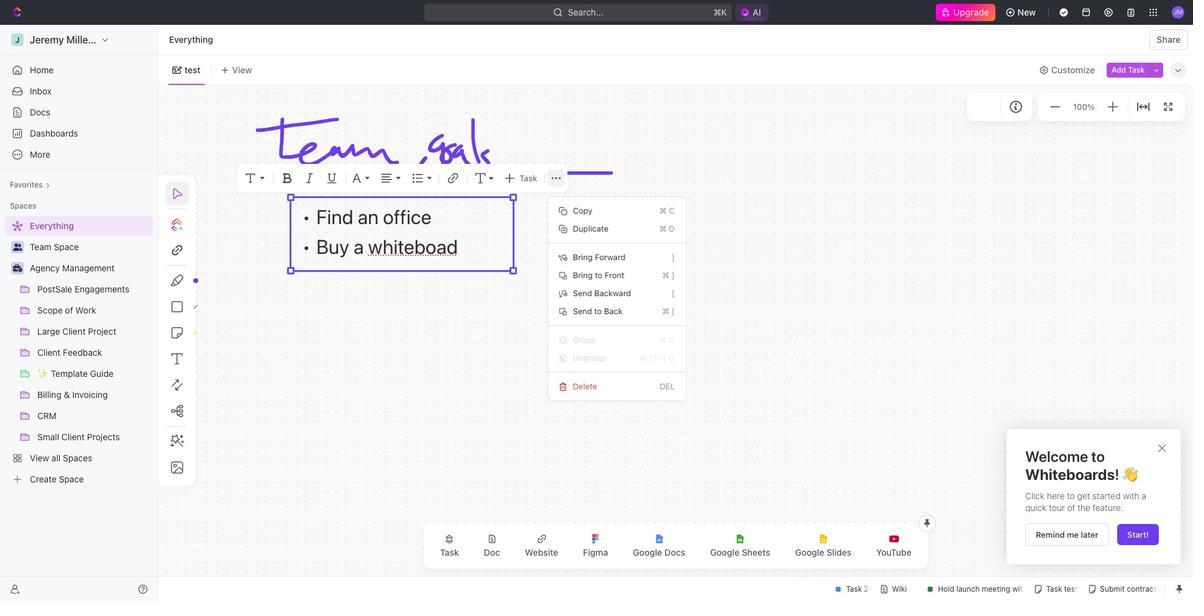 Task type: vqa. For each thing, say whether or not it's contained in the screenshot.


Task type: describe. For each thing, give the bounding box(es) containing it.
0 vertical spatial everything link
[[166, 32, 216, 47]]

1 horizontal spatial task
[[520, 173, 537, 183]]

new
[[1018, 7, 1036, 17]]

start! button
[[1118, 525, 1159, 546]]

c
[[669, 206, 675, 216]]

an
[[358, 205, 379, 229]]

0 horizontal spatial spaces
[[10, 201, 36, 211]]

⌘ for ⌘ ]
[[662, 270, 670, 280]]

postsale
[[37, 284, 72, 295]]

more
[[30, 149, 50, 160]]

✨ template guide
[[37, 369, 114, 379]]

team
[[30, 242, 51, 252]]

find an office buy a whiteboad
[[316, 205, 458, 259]]

⌘ c
[[660, 206, 675, 216]]

scope
[[37, 305, 63, 316]]

add task
[[1112, 65, 1145, 74]]

google for google sheets
[[711, 548, 740, 558]]

create space link
[[5, 470, 150, 490]]

workspace
[[102, 34, 154, 45]]

tour
[[1049, 503, 1065, 514]]

bring for bring forward
[[573, 252, 593, 262]]

favorites button
[[5, 178, 55, 193]]

feature.
[[1093, 503, 1124, 514]]

jeremy miller's workspace, , element
[[11, 34, 24, 46]]

small client projects
[[37, 432, 120, 443]]

slides
[[827, 548, 852, 558]]

dropdown menu image
[[425, 170, 434, 187]]

large
[[37, 326, 60, 337]]

⌘ [
[[662, 306, 675, 316]]

welcome to whiteboards ! 👋
[[1026, 448, 1138, 484]]

add task button
[[1107, 62, 1150, 77]]

small client projects link
[[37, 428, 150, 448]]

google docs
[[633, 548, 686, 558]]

here
[[1047, 491, 1065, 501]]

bring forward
[[573, 252, 626, 262]]

projects
[[87, 432, 120, 443]]

me
[[1067, 530, 1079, 540]]

share
[[1157, 34, 1181, 45]]

front
[[605, 270, 625, 280]]

postsale engagements link
[[37, 280, 150, 300]]

figma
[[583, 548, 608, 558]]

send for send backward
[[573, 288, 592, 298]]

more button
[[5, 145, 153, 165]]

website button
[[515, 527, 568, 566]]

new button
[[1001, 2, 1044, 22]]

bring for bring to front
[[573, 270, 593, 280]]

👋
[[1123, 466, 1138, 484]]

remind me later
[[1036, 530, 1099, 540]]

✨ template guide link
[[37, 364, 150, 384]]

client for small
[[62, 432, 85, 443]]

guide
[[90, 369, 114, 379]]

0 horizontal spatial task
[[440, 548, 459, 558]]

backward
[[595, 288, 631, 298]]

favorites
[[10, 180, 43, 190]]

the
[[1078, 503, 1091, 514]]

google slides button
[[785, 527, 862, 566]]

project
[[88, 326, 116, 337]]

test
[[185, 64, 201, 75]]

test link
[[182, 61, 201, 79]]

home
[[30, 65, 54, 75]]

click here to get started with a quick tour of the feature.
[[1026, 491, 1149, 514]]

google for google slides
[[795, 548, 825, 558]]

agency management
[[30, 263, 115, 274]]

of inside scope of work link
[[65, 305, 73, 316]]

1 vertical spatial task button
[[430, 527, 469, 566]]

space for team space
[[54, 242, 79, 252]]

click
[[1026, 491, 1045, 501]]

postsale engagements
[[37, 284, 130, 295]]

sidebar navigation
[[0, 25, 161, 602]]

delete
[[573, 382, 597, 392]]

jeremy
[[30, 34, 64, 45]]

youtube
[[877, 548, 912, 558]]

template
[[51, 369, 88, 379]]

home link
[[5, 60, 153, 80]]

view for view all spaces
[[30, 453, 49, 464]]

dashboards link
[[5, 124, 153, 144]]

upgrade link
[[936, 4, 996, 21]]

docs inside button
[[665, 548, 686, 558]]

invoicing
[[72, 390, 108, 400]]

&
[[64, 390, 70, 400]]

start!
[[1128, 530, 1149, 540]]

2 [ from the top
[[672, 306, 675, 316]]

large client project
[[37, 326, 116, 337]]

share button
[[1150, 30, 1189, 50]]

customize
[[1052, 64, 1095, 75]]

doc
[[484, 548, 500, 558]]

create
[[30, 474, 57, 485]]

!
[[1115, 466, 1120, 484]]

1 ] from the top
[[672, 252, 675, 262]]

small
[[37, 432, 59, 443]]

crm link
[[37, 407, 150, 426]]

inbox link
[[5, 81, 153, 101]]

all
[[52, 453, 60, 464]]

to for welcome
[[1092, 448, 1105, 466]]

view all spaces link
[[5, 449, 150, 469]]

everything for "everything" link to the top
[[169, 34, 213, 45]]

of inside click here to get started with a quick tour of the feature.
[[1068, 503, 1076, 514]]

jm button
[[1169, 2, 1189, 22]]



Task type: locate. For each thing, give the bounding box(es) containing it.
view all spaces
[[30, 453, 92, 464]]

1 horizontal spatial of
[[1068, 503, 1076, 514]]

1 vertical spatial [
[[672, 306, 675, 316]]

jm
[[1174, 8, 1183, 16]]

google docs button
[[623, 527, 696, 566]]

bring up bring to front
[[573, 252, 593, 262]]

engagements
[[75, 284, 130, 295]]

[ down "⌘ ]"
[[672, 306, 675, 316]]

1 vertical spatial view
[[30, 453, 49, 464]]

⌘k
[[714, 7, 728, 17]]

whiteboards
[[1026, 466, 1115, 484]]

0 vertical spatial view
[[232, 64, 252, 75]]

quick
[[1026, 503, 1047, 514]]

2 send from the top
[[573, 306, 592, 316]]

0 vertical spatial [
[[672, 288, 675, 298]]

2 google from the left
[[711, 548, 740, 558]]

a right with
[[1142, 491, 1147, 501]]

1 horizontal spatial google
[[711, 548, 740, 558]]

1 horizontal spatial everything
[[169, 34, 213, 45]]

google right 'figma'
[[633, 548, 662, 558]]

ai button
[[736, 4, 769, 21]]

j
[[15, 35, 20, 44]]

0 horizontal spatial task button
[[430, 527, 469, 566]]

create space
[[30, 474, 84, 485]]

⌘ down "⌘ ]"
[[662, 306, 670, 316]]

everything up team space
[[30, 221, 74, 231]]

space up the agency management in the left of the page
[[54, 242, 79, 252]]

1 vertical spatial bring
[[573, 270, 593, 280]]

2 vertical spatial client
[[62, 432, 85, 443]]

0 horizontal spatial of
[[65, 305, 73, 316]]

1 google from the left
[[633, 548, 662, 558]]

to inside welcome to whiteboards ! 👋
[[1092, 448, 1105, 466]]

to left front
[[595, 270, 603, 280]]

everything for left "everything" link
[[30, 221, 74, 231]]

1 horizontal spatial view
[[232, 64, 252, 75]]

× button
[[1158, 439, 1167, 456]]

google for google docs
[[633, 548, 662, 558]]

doc button
[[474, 527, 510, 566]]

ai
[[753, 7, 761, 17]]

⌘ up ⌘ [ at the bottom of the page
[[662, 270, 670, 280]]

to left get
[[1067, 491, 1075, 501]]

100% button
[[1071, 99, 1098, 114]]

1 vertical spatial a
[[1142, 491, 1147, 501]]

1 vertical spatial docs
[[665, 548, 686, 558]]

1 send from the top
[[573, 288, 592, 298]]

work
[[75, 305, 96, 316]]

client
[[62, 326, 86, 337], [37, 347, 61, 358], [62, 432, 85, 443]]

⌘ d
[[660, 224, 675, 234]]

dialog containing ×
[[1007, 430, 1181, 565]]

bring down bring forward
[[573, 270, 593, 280]]

everything up test
[[169, 34, 213, 45]]

figma button
[[573, 527, 618, 566]]

⌘ left c on the top of page
[[660, 206, 667, 216]]

spaces down small client projects
[[63, 453, 92, 464]]

⌘ for ⌘ [
[[662, 306, 670, 316]]

google left slides
[[795, 548, 825, 558]]

view button
[[216, 55, 257, 85]]

1 [ from the top
[[672, 288, 675, 298]]

0 vertical spatial space
[[54, 242, 79, 252]]

⌘ for ⌘ d
[[660, 224, 667, 234]]

1 horizontal spatial docs
[[665, 548, 686, 558]]

1 vertical spatial ]
[[672, 270, 675, 280]]

⌘ ]
[[662, 270, 675, 280]]

forward
[[595, 252, 626, 262]]

0 vertical spatial spaces
[[10, 201, 36, 211]]

space
[[54, 242, 79, 252], [59, 474, 84, 485]]

send to back
[[573, 306, 623, 316]]

google sheets button
[[701, 527, 780, 566]]

large client project link
[[37, 322, 150, 342]]

welcome
[[1026, 448, 1089, 466]]

1 vertical spatial everything
[[30, 221, 74, 231]]

⌘
[[660, 206, 667, 216], [660, 224, 667, 234], [662, 270, 670, 280], [662, 306, 670, 316]]

⌘ left d
[[660, 224, 667, 234]]

everything link up test
[[166, 32, 216, 47]]

inbox
[[30, 86, 52, 96]]

client up view all spaces link
[[62, 432, 85, 443]]

dialog
[[1007, 430, 1181, 565]]

0 vertical spatial ]
[[672, 252, 675, 262]]

spaces inside tree
[[63, 453, 92, 464]]

space for create space
[[59, 474, 84, 485]]

client down "large"
[[37, 347, 61, 358]]

view button
[[216, 61, 257, 79]]

0 horizontal spatial everything
[[30, 221, 74, 231]]

send down send backward
[[573, 306, 592, 316]]

find
[[316, 205, 354, 229]]

client for large
[[62, 326, 86, 337]]

buy
[[316, 235, 349, 259]]

to left back
[[595, 306, 602, 316]]

send
[[573, 288, 592, 298], [573, 306, 592, 316]]

space down view all spaces link
[[59, 474, 84, 485]]

remind
[[1036, 530, 1065, 540]]

2 horizontal spatial google
[[795, 548, 825, 558]]

back
[[604, 306, 623, 316]]

scope of work
[[37, 305, 96, 316]]

team space link
[[30, 237, 150, 257]]

0 vertical spatial send
[[573, 288, 592, 298]]

]
[[672, 252, 675, 262], [672, 270, 675, 280]]

billing & invoicing
[[37, 390, 108, 400]]

1 vertical spatial send
[[573, 306, 592, 316]]

view for view
[[232, 64, 252, 75]]

0 horizontal spatial view
[[30, 453, 49, 464]]

client feedback link
[[37, 343, 150, 363]]

view right test
[[232, 64, 252, 75]]

0 vertical spatial task button
[[501, 170, 540, 187]]

1 vertical spatial task
[[520, 173, 537, 183]]

user group image
[[13, 244, 22, 251]]

billing & invoicing link
[[37, 385, 150, 405]]

0 horizontal spatial everything link
[[5, 216, 150, 236]]

view inside view button
[[232, 64, 252, 75]]

to for bring
[[595, 270, 603, 280]]

crm
[[37, 411, 57, 421]]

d
[[669, 224, 675, 234]]

] up ⌘ [ at the bottom of the page
[[672, 270, 675, 280]]

1 vertical spatial spaces
[[63, 453, 92, 464]]

send up send to back
[[573, 288, 592, 298]]

duplicate
[[573, 224, 609, 234]]

everything link up team space link
[[5, 216, 150, 236]]

tree containing everything
[[5, 216, 153, 490]]

1 vertical spatial everything link
[[5, 216, 150, 236]]

everything inside tree
[[30, 221, 74, 231]]

0 vertical spatial client
[[62, 326, 86, 337]]

to
[[595, 270, 603, 280], [595, 306, 602, 316], [1092, 448, 1105, 466], [1067, 491, 1075, 501]]

client up client feedback
[[62, 326, 86, 337]]

0 horizontal spatial google
[[633, 548, 662, 558]]

0 vertical spatial task
[[1129, 65, 1145, 74]]

0 horizontal spatial docs
[[30, 107, 50, 117]]

started
[[1093, 491, 1121, 501]]

team space
[[30, 242, 79, 252]]

copy
[[573, 206, 593, 216]]

0 vertical spatial everything
[[169, 34, 213, 45]]

of
[[65, 305, 73, 316], [1068, 503, 1076, 514]]

100%
[[1074, 102, 1095, 112]]

bring
[[573, 252, 593, 262], [573, 270, 593, 280]]

everything
[[169, 34, 213, 45], [30, 221, 74, 231]]

scope of work link
[[37, 301, 150, 321]]

of left the
[[1068, 503, 1076, 514]]

send for send to back
[[573, 306, 592, 316]]

office
[[383, 205, 432, 229]]

1 horizontal spatial spaces
[[63, 453, 92, 464]]

docs inside sidebar navigation
[[30, 107, 50, 117]]

1 vertical spatial space
[[59, 474, 84, 485]]

⌘ for ⌘ c
[[660, 206, 667, 216]]

0 horizontal spatial a
[[354, 235, 364, 259]]

business time image
[[13, 265, 22, 272]]

of left work
[[65, 305, 73, 316]]

1 horizontal spatial task button
[[501, 170, 540, 187]]

google inside button
[[633, 548, 662, 558]]

spaces down the favorites
[[10, 201, 36, 211]]

0 vertical spatial a
[[354, 235, 364, 259]]

tree
[[5, 216, 153, 490]]

a right buy at top left
[[354, 235, 364, 259]]

whiteboad
[[368, 235, 458, 259]]

customize button
[[1036, 61, 1099, 79]]

a inside click here to get started with a quick tour of the feature.
[[1142, 491, 1147, 501]]

1 vertical spatial of
[[1068, 503, 1076, 514]]

2 bring from the top
[[573, 270, 593, 280]]

2 vertical spatial task
[[440, 548, 459, 558]]

spaces
[[10, 201, 36, 211], [63, 453, 92, 464]]

a inside find an office buy a whiteboad
[[354, 235, 364, 259]]

google left sheets on the right bottom of page
[[711, 548, 740, 558]]

to up "whiteboards"
[[1092, 448, 1105, 466]]

to for send
[[595, 306, 602, 316]]

1 vertical spatial client
[[37, 347, 61, 358]]

0 vertical spatial docs
[[30, 107, 50, 117]]

1 horizontal spatial everything link
[[166, 32, 216, 47]]

task
[[1129, 65, 1145, 74], [520, 173, 537, 183], [440, 548, 459, 558]]

website
[[525, 548, 558, 558]]

view inside view all spaces link
[[30, 453, 49, 464]]

to inside click here to get started with a quick tour of the feature.
[[1067, 491, 1075, 501]]

bring to front
[[573, 270, 625, 280]]

0 vertical spatial of
[[65, 305, 73, 316]]

3 google from the left
[[795, 548, 825, 558]]

view left the all at bottom left
[[30, 453, 49, 464]]

everything link
[[166, 32, 216, 47], [5, 216, 150, 236]]

task inside button
[[1129, 65, 1145, 74]]

2 ] from the top
[[672, 270, 675, 280]]

] up "⌘ ]"
[[672, 252, 675, 262]]

jeremy miller's workspace
[[30, 34, 154, 45]]

1 bring from the top
[[573, 252, 593, 262]]

2 horizontal spatial task
[[1129, 65, 1145, 74]]

×
[[1158, 439, 1167, 456]]

sheets
[[742, 548, 771, 558]]

1 horizontal spatial a
[[1142, 491, 1147, 501]]

upgrade
[[954, 7, 989, 17]]

tree inside sidebar navigation
[[5, 216, 153, 490]]

[ up ⌘ [ at the bottom of the page
[[672, 288, 675, 298]]

0 vertical spatial bring
[[573, 252, 593, 262]]



